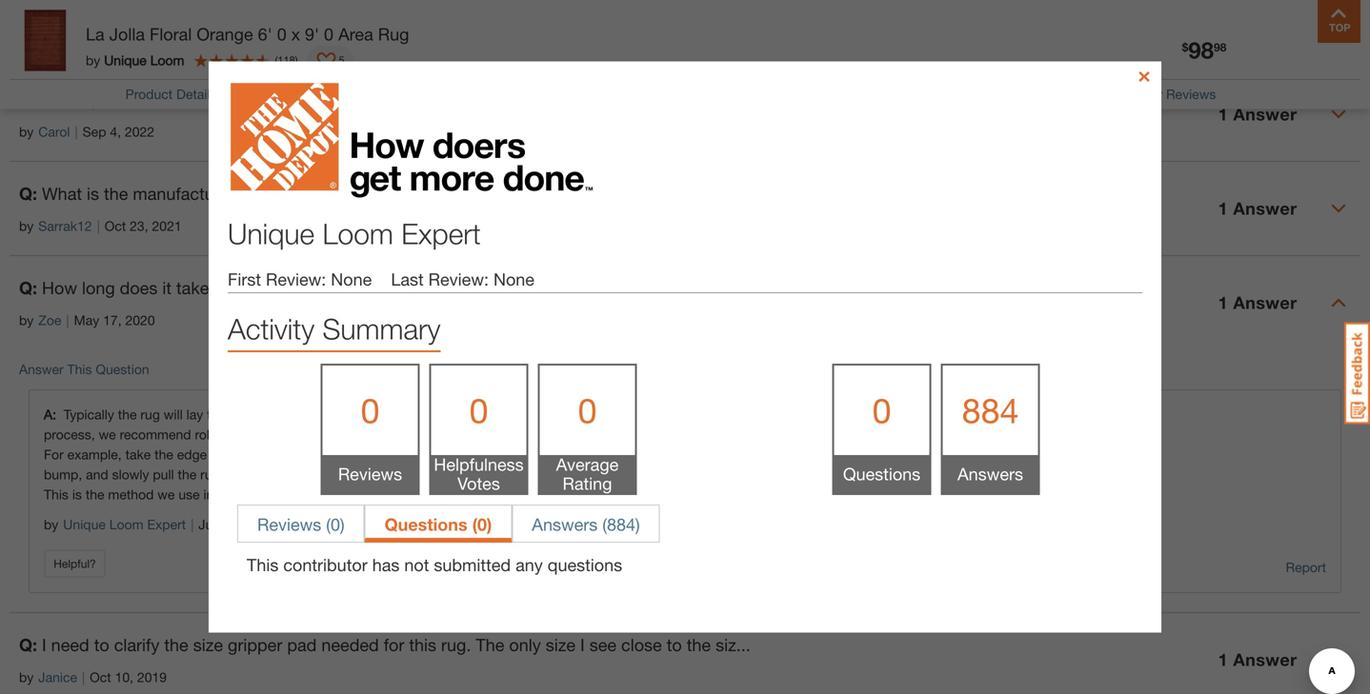 Task type: locate. For each thing, give the bounding box(es) containing it.
| right zoe
[[66, 312, 69, 328]]

slightly
[[420, 447, 461, 463]]

1 for i need to clarify the size gripper pad needed for this rug.  the only size i see close to the siz...
[[1219, 650, 1229, 670]]

answers up questions
[[532, 515, 598, 535]]

our
[[218, 487, 237, 503]]

2 review: from the left
[[429, 269, 489, 290]]

1 vertical spatial a
[[418, 467, 425, 483]]

by left carol
[[19, 124, 34, 139]]

none down unique loom expert
[[331, 269, 372, 290]]

take inside typically the rug will lay flat within 1 – 2 weeks on it's own; however, if you would like to hasten this process, we recommend rolling the rug in the opposite direction, while applying pressure to the rug. for example, take the edge of the rug and flip it on top of itself slightly where there is a crease or bump, and slowly pull the rug back to its place, while applying a downward pressure on the crease. this is the method we use in our facility to remove the creases from the rug.
[[125, 447, 151, 463]]

98
[[1189, 36, 1214, 63], [1214, 41, 1227, 54]]

itself
[[388, 447, 416, 463]]

the left siz...
[[687, 635, 711, 656]]

0 horizontal spatial size
[[193, 635, 223, 656]]

pressure down there
[[495, 467, 547, 483]]

3 q: from the top
[[19, 278, 37, 298]]

0 vertical spatial is
[[42, 89, 55, 109]]

loom inside questions element
[[109, 517, 144, 533]]

green right lime
[[217, 89, 260, 109]]

2 vertical spatial reviews
[[257, 515, 322, 535]]

my
[[602, 183, 625, 204]]

| for does
[[66, 312, 69, 328]]

1 vertical spatial for
[[384, 635, 405, 656]]

4 q: from the top
[[19, 635, 37, 656]]

helpfulness
[[434, 455, 524, 475]]

it
[[380, 183, 389, 204], [162, 278, 172, 298], [319, 447, 327, 463]]

this inside typically the rug will lay flat within 1 – 2 weeks on it's own; however, if you would like to hasten this process, we recommend rolling the rug in the opposite direction, while applying pressure to the rug. for example, take the edge of the rug and flip it on top of itself slightly where there is a crease or bump, and slowly pull the rug back to its place, while applying a downward pressure on the crease. this is the method we use in our facility to remove the creases from the rug.
[[630, 407, 651, 423]]

of right the top
[[373, 447, 384, 463]]

in
[[280, 427, 291, 443], [204, 487, 214, 503]]

0 vertical spatial oct
[[105, 218, 126, 234]]

take up slowly
[[125, 447, 151, 463]]

(0) down remove
[[326, 515, 345, 535]]

| left the sep
[[75, 124, 78, 139]]

1 vertical spatial is
[[362, 183, 375, 204]]

1 (0) from the left
[[326, 515, 345, 535]]

is right what
[[87, 183, 99, 204]]

by for what is the manufacturer design number.  is it the same pattern to match my current rug
[[19, 218, 34, 234]]

review:
[[266, 269, 326, 290], [429, 269, 489, 290]]

oct left '10,'
[[90, 670, 111, 686]]

1 horizontal spatial review:
[[429, 269, 489, 290]]

1 horizontal spatial green
[[217, 89, 260, 109]]

0 for average rating
[[578, 390, 597, 431]]

rug
[[378, 24, 409, 44]]

oct for to
[[90, 670, 111, 686]]

0 vertical spatial take
[[176, 278, 209, 298]]

sep
[[83, 124, 106, 139]]

by left sarrak12
[[19, 218, 34, 234]]

the up by sarrak12 | oct 23, 2021
[[104, 183, 128, 204]]

0 horizontal spatial take
[[125, 447, 151, 463]]

the right remove
[[346, 487, 365, 503]]

1 horizontal spatial is
[[362, 183, 375, 204]]

2 none from the left
[[494, 269, 535, 290]]

0 vertical spatial questions
[[843, 464, 921, 485]]

unique
[[104, 52, 147, 68], [228, 217, 315, 251], [63, 517, 106, 533]]

0 horizontal spatial review:
[[266, 269, 326, 290]]

1 size from the left
[[193, 635, 223, 656]]

the up by carol | sep 4, 2022
[[60, 89, 84, 109]]

need
[[51, 635, 89, 656]]

0 vertical spatial loom
[[150, 52, 184, 68]]

1 vertical spatial in
[[204, 487, 214, 503]]

review: right first
[[266, 269, 326, 290]]

unique loom expert button
[[63, 515, 186, 536]]

zoe
[[38, 312, 61, 328]]

1 vertical spatial applying
[[364, 467, 414, 483]]

0 horizontal spatial and
[[86, 467, 108, 483]]

to left "match"
[[529, 183, 544, 204]]

size
[[193, 635, 223, 656], [546, 635, 576, 656]]

unique down 'design'
[[228, 217, 315, 251]]

flat
[[207, 407, 225, 423]]

0 vertical spatial this
[[67, 362, 92, 377]]

answer for how long does it take for the wrinkles to go away?
[[1234, 292, 1298, 313]]

0 horizontal spatial it
[[162, 278, 172, 298]]

in down –
[[280, 427, 291, 443]]

pressure down like
[[520, 427, 572, 443]]

( 118 )
[[275, 54, 298, 66]]

last review: none
[[391, 269, 535, 290]]

1 vertical spatial oct
[[90, 670, 111, 686]]

questions for questions (0)
[[385, 515, 468, 535]]

and down 'example,' at the left of page
[[86, 467, 108, 483]]

more
[[137, 89, 176, 109]]

0 horizontal spatial we
[[99, 427, 116, 443]]

how
[[42, 278, 77, 298]]

votes
[[458, 474, 500, 494]]

darker
[[285, 89, 334, 109]]

feedback link image
[[1345, 322, 1371, 425]]

1 none from the left
[[331, 269, 372, 290]]

size left "gripper"
[[193, 635, 223, 656]]

carol
[[38, 124, 70, 139]]

0 vertical spatial rug.
[[614, 427, 637, 443]]

has
[[372, 555, 400, 576]]

0 vertical spatial for
[[214, 278, 235, 298]]

product details button
[[126, 86, 217, 102], [126, 86, 217, 102]]

q: left how
[[19, 278, 37, 298]]

0 horizontal spatial questions
[[385, 515, 468, 535]]

0 vertical spatial 2021
[[152, 218, 182, 234]]

2 horizontal spatial it
[[380, 183, 389, 204]]

the up flip
[[294, 427, 313, 443]]

1 vertical spatial take
[[125, 447, 151, 463]]

1 vertical spatial this
[[44, 487, 69, 503]]

this right hasten
[[630, 407, 651, 423]]

1 horizontal spatial size
[[546, 635, 576, 656]]

0 vertical spatial unique
[[104, 52, 147, 68]]

0 vertical spatial a
[[552, 447, 559, 463]]

reviews inside button
[[257, 515, 322, 535]]

helpfulness votes
[[434, 455, 524, 494]]

0 vertical spatial expert
[[402, 217, 481, 251]]

0 horizontal spatial loom
[[109, 517, 144, 533]]

1 horizontal spatial we
[[158, 487, 175, 503]]

rug. left the
[[441, 635, 471, 656]]

1 horizontal spatial it
[[319, 447, 327, 463]]

rug right current at top left
[[689, 183, 714, 204]]

1 horizontal spatial while
[[432, 427, 462, 443]]

none for last review: none
[[494, 269, 535, 290]]

q: down product image
[[19, 89, 37, 109]]

2 horizontal spatial is
[[538, 447, 548, 463]]

answers for answers
[[958, 464, 1024, 485]]

contributor
[[283, 555, 368, 576]]

0 vertical spatial pressure
[[520, 427, 572, 443]]

questions
[[843, 464, 921, 485], [385, 515, 468, 535]]

match
[[549, 183, 597, 204]]

the down downward
[[450, 487, 468, 503]]

(0) down votes
[[472, 515, 492, 535]]

1 1 answer from the top
[[1219, 104, 1298, 124]]

or inside typically the rug will lay flat within 1 – 2 weeks on it's own; however, if you would like to hasten this process, we recommend rolling the rug in the opposite direction, while applying pressure to the rug. for example, take the edge of the rug and flip it on top of itself slightly where there is a crease or bump, and slowly pull the rug back to its place, while applying a downward pressure on the crease. this is the method we use in our facility to remove the creases from the rug.
[[606, 447, 618, 463]]

the up recommend
[[118, 407, 137, 423]]

1 horizontal spatial i
[[581, 635, 585, 656]]

of right the '4'
[[98, 30, 110, 46]]

unique up helpful?
[[63, 517, 106, 533]]

carol button
[[38, 122, 70, 142]]

98 inside $ 98 98
[[1214, 41, 1227, 54]]

on down opposite at the bottom
[[330, 447, 345, 463]]

2019
[[137, 670, 167, 686]]

| right janice
[[82, 670, 85, 686]]

applying up creases
[[364, 467, 414, 483]]

close image
[[1137, 69, 1153, 84]]

this inside typically the rug will lay flat within 1 – 2 weeks on it's own; however, if you would like to hasten this process, we recommend rolling the rug in the opposite direction, while applying pressure to the rug. for example, take the edge of the rug and flip it on top of itself slightly where there is a crease or bump, and slowly pull the rug back to its place, while applying a downward pressure on the crease. this is the method we use in our facility to remove the creases from the rug.
[[44, 487, 69, 503]]

a
[[552, 447, 559, 463], [418, 467, 425, 483]]

back
[[224, 467, 253, 483]]

1 vertical spatial questions
[[385, 515, 468, 535]]

2 horizontal spatial loom
[[323, 217, 394, 251]]

0 vertical spatial while
[[432, 427, 462, 443]]

on left it's
[[342, 407, 357, 423]]

0 for questions
[[873, 390, 892, 431]]

0 vertical spatial we
[[99, 427, 116, 443]]

process,
[[44, 427, 95, 443]]

1 horizontal spatial reviews
[[338, 464, 402, 485]]

1 horizontal spatial take
[[176, 278, 209, 298]]

0 horizontal spatial while
[[329, 467, 360, 483]]

reviews down $ 98 98
[[1167, 86, 1217, 102]]

2 vertical spatial unique
[[63, 517, 106, 533]]

1 horizontal spatial in
[[280, 427, 291, 443]]

4 1 answer from the top
[[1219, 650, 1298, 670]]

away?
[[380, 278, 430, 298]]

it right the does
[[162, 278, 172, 298]]

pad
[[287, 635, 317, 656]]

on
[[342, 407, 357, 423], [330, 447, 345, 463], [550, 467, 565, 483]]

pattern
[[469, 183, 524, 204]]

answers down 884
[[958, 464, 1024, 485]]

size right the only
[[546, 635, 576, 656]]

by zoe | may 17, 2020
[[19, 312, 155, 328]]

the left same
[[394, 183, 418, 204]]

of down rolling
[[211, 447, 222, 463]]

1 horizontal spatial or
[[606, 447, 618, 463]]

to right close
[[667, 635, 682, 656]]

1 vertical spatial rug.
[[472, 487, 495, 503]]

expert inside main content
[[402, 217, 481, 251]]

1 horizontal spatial (0)
[[472, 515, 492, 535]]

main content
[[0, 0, 1371, 695]]

applying
[[466, 427, 517, 443], [364, 467, 414, 483]]

1 horizontal spatial expert
[[402, 217, 481, 251]]

or left "darker"
[[265, 89, 280, 109]]

or up crease.
[[606, 447, 618, 463]]

0
[[277, 24, 287, 44], [324, 24, 334, 44], [361, 390, 380, 431], [469, 390, 489, 431], [578, 390, 597, 431], [873, 390, 892, 431]]

answer
[[1234, 104, 1298, 124], [1234, 198, 1298, 219], [1234, 292, 1298, 313], [19, 362, 64, 377], [1234, 650, 1298, 670]]

2 i from the left
[[581, 635, 585, 656]]

would
[[507, 407, 543, 423]]

1 vertical spatial unique
[[228, 217, 315, 251]]

bump,
[[44, 467, 82, 483]]

0 vertical spatial is
[[87, 183, 99, 204]]

crease.
[[592, 467, 635, 483]]

1 vertical spatial this
[[409, 635, 437, 656]]

rug. down helpfulness
[[472, 487, 495, 503]]

oct left the 23,
[[105, 218, 126, 234]]

typically
[[64, 407, 114, 423]]

will
[[164, 407, 183, 423]]

none down 'pattern'
[[494, 269, 535, 290]]

flip
[[298, 447, 316, 463]]

customer reviews
[[1104, 86, 1217, 102]]

$
[[1183, 41, 1189, 54]]

1 review: from the left
[[266, 269, 326, 290]]

pull
[[153, 467, 174, 483]]

1 green from the left
[[89, 89, 132, 109]]

2 q: from the top
[[19, 183, 37, 204]]

by up helpful? button
[[44, 517, 58, 533]]

loom down method
[[109, 517, 144, 533]]

reviews
[[1167, 86, 1217, 102], [338, 464, 402, 485], [257, 515, 322, 535]]

1 vertical spatial loom
[[323, 217, 394, 251]]

1 horizontal spatial and
[[272, 447, 294, 463]]

is up carol
[[42, 89, 55, 109]]

product image image
[[14, 10, 76, 71]]

by left janice
[[19, 670, 34, 686]]

2 green from the left
[[217, 89, 260, 109]]

1 vertical spatial or
[[606, 447, 618, 463]]

0 horizontal spatial i
[[42, 635, 46, 656]]

remove
[[298, 487, 342, 503]]

expert down same
[[402, 217, 481, 251]]

questions (0)
[[385, 515, 492, 535]]

1 q: from the top
[[19, 89, 37, 109]]

answers (884) button
[[512, 505, 660, 543]]

reviews down the top
[[338, 464, 402, 485]]

0 vertical spatial this
[[630, 407, 651, 423]]

2 (0) from the left
[[472, 515, 492, 535]]

go
[[356, 278, 375, 298]]

this
[[630, 407, 651, 423], [409, 635, 437, 656]]

2 horizontal spatial reviews
[[1167, 86, 1217, 102]]

1 vertical spatial expert
[[147, 517, 186, 533]]

pressure
[[520, 427, 572, 443], [495, 467, 547, 483]]

2 vertical spatial loom
[[109, 517, 144, 533]]

answers inside button
[[532, 515, 598, 535]]

loom
[[150, 52, 184, 68], [323, 217, 394, 251], [109, 517, 144, 533]]

reviews for reviews (0)
[[257, 515, 322, 535]]

| right sarrak12
[[97, 218, 100, 234]]

while down the top
[[329, 467, 360, 483]]

a up from
[[418, 467, 425, 483]]

we up 'example,' at the left of page
[[99, 427, 116, 443]]

while down however,
[[432, 427, 462, 443]]

1 horizontal spatial loom
[[150, 52, 184, 68]]

2
[[289, 407, 297, 423]]

1 answer
[[1219, 104, 1298, 124], [1219, 198, 1298, 219], [1219, 292, 1298, 313], [1219, 650, 1298, 670]]

0 horizontal spatial expert
[[147, 517, 186, 533]]

may
[[74, 312, 99, 328]]

1 vertical spatial it
[[162, 278, 172, 298]]

0 horizontal spatial reviews
[[257, 515, 322, 535]]

0 vertical spatial on
[[342, 407, 357, 423]]

unique inside questions element
[[63, 517, 106, 533]]

3 1 answer from the top
[[1219, 292, 1298, 313]]

98 right $
[[1214, 41, 1227, 54]]

by
[[86, 52, 100, 68], [19, 124, 34, 139], [19, 218, 34, 234], [19, 312, 34, 328], [44, 517, 58, 533], [19, 670, 34, 686]]

applying down you
[[466, 427, 517, 443]]

we
[[99, 427, 116, 443], [158, 487, 175, 503]]

q: left need
[[19, 635, 37, 656]]

2 vertical spatial is
[[72, 487, 82, 503]]

0 for reviews
[[361, 390, 380, 431]]

and
[[272, 447, 294, 463], [86, 467, 108, 483]]

2021 right 7,
[[239, 517, 269, 533]]

2 vertical spatial it
[[319, 447, 327, 463]]

average
[[556, 455, 619, 475]]

1 horizontal spatial a
[[552, 447, 559, 463]]

0 horizontal spatial green
[[89, 89, 132, 109]]

|
[[75, 124, 78, 139], [97, 218, 100, 234], [66, 312, 69, 328], [191, 517, 194, 533], [82, 670, 85, 686]]

(0)
[[326, 515, 345, 535], [472, 515, 492, 535]]

loom down q: what is the manufacturer design number.  is it the same pattern to match my current rug
[[323, 217, 394, 251]]

it up unique loom expert
[[380, 183, 389, 204]]

while
[[432, 427, 462, 443], [329, 467, 360, 483]]

expert down use
[[147, 517, 186, 533]]

oct
[[105, 218, 126, 234], [90, 670, 111, 686]]

questions inside button
[[385, 515, 468, 535]]

is
[[42, 89, 55, 109], [362, 183, 375, 204]]

1 horizontal spatial questions
[[843, 464, 921, 485]]

(0) inside questions (0) button
[[472, 515, 492, 535]]

and up its
[[272, 447, 294, 463]]

questions element
[[10, 67, 1361, 695]]

for up activity
[[214, 278, 235, 298]]

by left zoe
[[19, 312, 34, 328]]

summary
[[323, 312, 441, 346]]

the right clarify
[[164, 635, 188, 656]]

(0) inside reviews (0) button
[[326, 515, 345, 535]]

answers
[[958, 464, 1024, 485], [532, 515, 598, 535]]

first review: none
[[228, 269, 372, 290]]

la
[[86, 24, 105, 44]]

review: for last
[[429, 269, 489, 290]]

the up the back
[[226, 447, 245, 463]]

0 vertical spatial in
[[280, 427, 291, 443]]

the down crease on the bottom of the page
[[569, 467, 588, 483]]

1 horizontal spatial of
[[211, 447, 222, 463]]

1 vertical spatial answers
[[532, 515, 598, 535]]

showing
[[19, 30, 71, 46]]

6'
[[258, 24, 272, 44]]

to
[[529, 183, 544, 204], [336, 278, 351, 298], [570, 407, 582, 423], [576, 427, 587, 443], [256, 467, 268, 483], [283, 487, 295, 503], [94, 635, 109, 656], [667, 635, 682, 656]]

green up 4, on the left of the page
[[89, 89, 132, 109]]

this left the question
[[67, 362, 92, 377]]

typically the rug will lay flat within 1 – 2 weeks on it's own; however, if you would like to hasten this process, we recommend rolling the rug in the opposite direction, while applying pressure to the rug. for example, take the edge of the rug and flip it on top of itself slightly where there is a crease or bump, and slowly pull the rug back to its place, while applying a downward pressure on the crease. this is the method we use in our facility to remove the creases from the rug.
[[44, 407, 651, 503]]

is down bump,
[[72, 487, 82, 503]]

1 vertical spatial and
[[86, 467, 108, 483]]

is right there
[[538, 447, 548, 463]]

this left the
[[409, 635, 437, 656]]

in left our
[[204, 487, 214, 503]]

by for how long does it take for the wrinkles to go away?
[[19, 312, 34, 328]]

1 for is the green more lime green or darker
[[1219, 104, 1229, 124]]

review: right last
[[429, 269, 489, 290]]

unique down 13
[[104, 52, 147, 68]]

0 vertical spatial reviews
[[1167, 86, 1217, 102]]

the
[[476, 635, 505, 656]]

2 1 answer from the top
[[1219, 198, 1298, 219]]

answer this question link
[[19, 362, 149, 377]]

reviews down 'facility'
[[257, 515, 322, 535]]

report button
[[1286, 557, 1327, 578]]

0 horizontal spatial applying
[[364, 467, 414, 483]]

| for the
[[97, 218, 100, 234]]

0 horizontal spatial answers
[[532, 515, 598, 535]]

0 vertical spatial answers
[[958, 464, 1024, 485]]

product
[[126, 86, 173, 102]]

x
[[291, 24, 300, 44]]

this down 'reviews (0)'
[[247, 555, 279, 576]]

orange
[[197, 24, 253, 44]]

2021 right the 23,
[[152, 218, 182, 234]]



Task type: describe. For each thing, give the bounding box(es) containing it.
13
[[114, 30, 129, 46]]

by unique loom expert | jun 7, 2021
[[44, 517, 269, 533]]

$ 98 98
[[1183, 36, 1227, 63]]

clarify
[[114, 635, 160, 656]]

1 vertical spatial pressure
[[495, 467, 547, 483]]

1 vertical spatial 2021
[[239, 517, 269, 533]]

0 horizontal spatial is
[[42, 89, 55, 109]]

7,
[[224, 517, 235, 533]]

jolla
[[109, 24, 145, 44]]

to right need
[[94, 635, 109, 656]]

q: for q: how long does it take for the wrinkles to go away?
[[19, 278, 37, 298]]

sarrak12 button
[[38, 216, 92, 236]]

you
[[481, 407, 503, 423]]

the left method
[[86, 487, 104, 503]]

q: for q: is the green more lime green or darker
[[19, 89, 37, 109]]

wrinkles
[[268, 278, 331, 298]]

does
[[120, 278, 158, 298]]

0 vertical spatial applying
[[466, 427, 517, 443]]

rug up the back
[[249, 447, 268, 463]]

(0) for questions (0)
[[472, 515, 492, 535]]

0 for helpfulness votes
[[469, 390, 489, 431]]

2 horizontal spatial of
[[373, 447, 384, 463]]

creases
[[369, 487, 415, 503]]

overlay image image
[[228, 81, 594, 198]]

a:
[[44, 407, 64, 423]]

1 horizontal spatial for
[[384, 635, 405, 656]]

1 for how long does it take for the wrinkles to go away?
[[1219, 292, 1229, 313]]

main content containing 0
[[0, 0, 1371, 695]]

opposite
[[317, 427, 369, 443]]

0 horizontal spatial this
[[409, 635, 437, 656]]

reviews (0)
[[257, 515, 345, 535]]

like
[[547, 407, 567, 423]]

current
[[630, 183, 684, 204]]

method
[[108, 487, 154, 503]]

area
[[338, 24, 373, 44]]

1 vertical spatial is
[[538, 447, 548, 463]]

loom for by unique loom
[[150, 52, 184, 68]]

by for typically the rug will lay flat within 1 – 2 weeks on it's own; however, if you would like to hasten this process, we recommend rolling the rug in the opposite direction, while applying pressure to the rug. for example, take the edge of the rug and flip it on top of itself slightly where there is a crease or bump, and slowly pull the rug back to its place, while applying a downward pressure on the crease. this is the method we use in our facility to remove the creases from the rug.
[[44, 517, 58, 533]]

17,
[[103, 312, 122, 328]]

by down the '4'
[[86, 52, 100, 68]]

–
[[279, 407, 286, 423]]

janice button
[[38, 668, 77, 688]]

118
[[278, 54, 295, 66]]

by for i need to clarify the size gripper pad needed for this rug.  the only size i see close to the siz...
[[19, 670, 34, 686]]

it inside typically the rug will lay flat within 1 – 2 weeks on it's own; however, if you would like to hasten this process, we recommend rolling the rug in the opposite direction, while applying pressure to the rug. for example, take the edge of the rug and flip it on top of itself slightly where there is a crease or bump, and slowly pull the rug back to its place, while applying a downward pressure on the crease. this is the method we use in our facility to remove the creases from the rug.
[[319, 447, 327, 463]]

0 horizontal spatial rug.
[[441, 635, 471, 656]]

2 vertical spatial on
[[550, 467, 565, 483]]

rug up recommend
[[140, 407, 160, 423]]

0 horizontal spatial of
[[98, 30, 110, 46]]

q: is the green more lime green or darker
[[19, 89, 334, 109]]

none for first review: none
[[331, 269, 372, 290]]

q: how long does it take for the wrinkles to go away?
[[19, 278, 430, 298]]

answer for is the green more lime green or darker
[[1234, 104, 1298, 124]]

| left jun
[[191, 517, 194, 533]]

2 horizontal spatial rug.
[[614, 427, 637, 443]]

crease
[[563, 447, 602, 463]]

this contributor has not submitted any questions
[[247, 555, 623, 576]]

weeks
[[300, 407, 338, 423]]

the up activity
[[239, 278, 263, 298]]

rug up our
[[200, 467, 220, 483]]

q: i need to clarify the size gripper pad needed for this rug.  the only size i see close to the siz...
[[19, 635, 751, 656]]

the up use
[[178, 467, 197, 483]]

helpful?
[[54, 557, 96, 571]]

reviews for reviews
[[338, 464, 402, 485]]

it's
[[361, 407, 378, 423]]

9'
[[305, 24, 319, 44]]

0 horizontal spatial or
[[265, 89, 280, 109]]

rug down within
[[257, 427, 276, 443]]

however,
[[414, 407, 467, 423]]

0 horizontal spatial in
[[204, 487, 214, 503]]

answer this question
[[19, 362, 149, 377]]

1 vertical spatial we
[[158, 487, 175, 503]]

unique for by unique loom expert | jun 7, 2021
[[63, 517, 106, 533]]

1 horizontal spatial is
[[87, 183, 99, 204]]

to left go on the top left
[[336, 278, 351, 298]]

same
[[423, 183, 464, 204]]

last
[[391, 269, 424, 290]]

answer for i need to clarify the size gripper pad needed for this rug.  the only size i see close to the siz...
[[1234, 650, 1298, 670]]

1 vertical spatial while
[[329, 467, 360, 483]]

submitted
[[434, 555, 511, 576]]

answer for what is the manufacturer design number.  is it the same pattern to match my current rug
[[1234, 198, 1298, 219]]

siz...
[[716, 635, 751, 656]]

top
[[349, 447, 369, 463]]

slowly
[[112, 467, 149, 483]]

edge
[[177, 447, 207, 463]]

1 for what is the manufacturer design number.  is it the same pattern to match my current rug
[[1219, 198, 1229, 219]]

by carol | sep 4, 2022
[[19, 124, 155, 139]]

to up crease on the bottom of the page
[[576, 427, 587, 443]]

by for is the green more lime green or darker
[[19, 124, 34, 139]]

helpful? button
[[44, 550, 106, 578]]

to down its
[[283, 487, 295, 503]]

rating
[[563, 474, 612, 494]]

the up "pull"
[[155, 447, 173, 463]]

where
[[465, 447, 501, 463]]

any
[[516, 555, 543, 576]]

1 answer for this
[[1219, 650, 1298, 670]]

0 horizontal spatial 2021
[[152, 218, 182, 234]]

0 horizontal spatial for
[[214, 278, 235, 298]]

4,
[[110, 124, 121, 139]]

lime
[[181, 89, 212, 109]]

answers (884)
[[532, 515, 640, 535]]

by janice | oct 10, 2019
[[19, 670, 167, 686]]

2020
[[125, 312, 155, 328]]

questions (0) button
[[365, 505, 512, 543]]

average rating
[[556, 455, 619, 494]]

there
[[505, 447, 535, 463]]

0 horizontal spatial a
[[418, 467, 425, 483]]

1 inside typically the rug will lay flat within 1 – 2 weeks on it's own; however, if you would like to hasten this process, we recommend rolling the rug in the opposite direction, while applying pressure to the rug. for example, take the edge of the rug and flip it on top of itself slightly where there is a crease or bump, and slowly pull the rug back to its place, while applying a downward pressure on the crease. this is the method we use in our facility to remove the creases from the rug.
[[268, 407, 275, 423]]

report
[[1286, 560, 1327, 576]]

q: for q: what is the manufacturer design number.  is it the same pattern to match my current rug
[[19, 183, 37, 204]]

10,
[[115, 670, 134, 686]]

expert inside questions element
[[147, 517, 186, 533]]

4
[[87, 30, 95, 46]]

(0) for reviews (0)
[[326, 515, 345, 535]]

1 answer for pattern
[[1219, 198, 1298, 219]]

| for to
[[82, 670, 85, 686]]

the down within
[[234, 427, 253, 443]]

janice
[[38, 670, 77, 686]]

(884)
[[603, 515, 640, 535]]

1 i from the left
[[42, 635, 46, 656]]

0 vertical spatial and
[[272, 447, 294, 463]]

from
[[419, 487, 446, 503]]

1 answer for away?
[[1219, 292, 1298, 313]]

within
[[229, 407, 264, 423]]

rolling
[[195, 427, 231, 443]]

loom for by unique loom expert | jun 7, 2021
[[109, 517, 144, 533]]

0 vertical spatial it
[[380, 183, 389, 204]]

q: for q: i need to clarify the size gripper pad needed for this rug.  the only size i see close to the siz...
[[19, 635, 37, 656]]

answers for answers (884)
[[532, 515, 598, 535]]

to right like
[[570, 407, 582, 423]]

2 size from the left
[[546, 635, 576, 656]]

review: for first
[[266, 269, 326, 290]]

la jolla floral orange 6' 0 x 9' 0 area rug
[[86, 24, 409, 44]]

number.
[[295, 183, 357, 204]]

questions for questions
[[843, 464, 921, 485]]

unique inside main content
[[228, 217, 315, 251]]

| for green
[[75, 124, 78, 139]]

design
[[239, 183, 291, 204]]

1 horizontal spatial rug.
[[472, 487, 495, 503]]

questions
[[548, 555, 623, 576]]

top button
[[1318, 0, 1361, 43]]

the down hasten
[[591, 427, 610, 443]]

not
[[405, 555, 429, 576]]

unique for by unique loom
[[104, 52, 147, 68]]

details
[[176, 86, 217, 102]]

to left its
[[256, 467, 268, 483]]

2022
[[125, 124, 155, 139]]

its
[[272, 467, 286, 483]]

jun
[[199, 517, 220, 533]]

oct for the
[[105, 218, 126, 234]]

downward
[[429, 467, 492, 483]]

2 vertical spatial this
[[247, 555, 279, 576]]

98 up the customer reviews on the right top of the page
[[1189, 36, 1214, 63]]

1 vertical spatial on
[[330, 447, 345, 463]]

gripper
[[228, 635, 282, 656]]

customer
[[1104, 86, 1163, 102]]

needed
[[322, 635, 379, 656]]



Task type: vqa. For each thing, say whether or not it's contained in the screenshot.
MAIN CONTENT containing 0
yes



